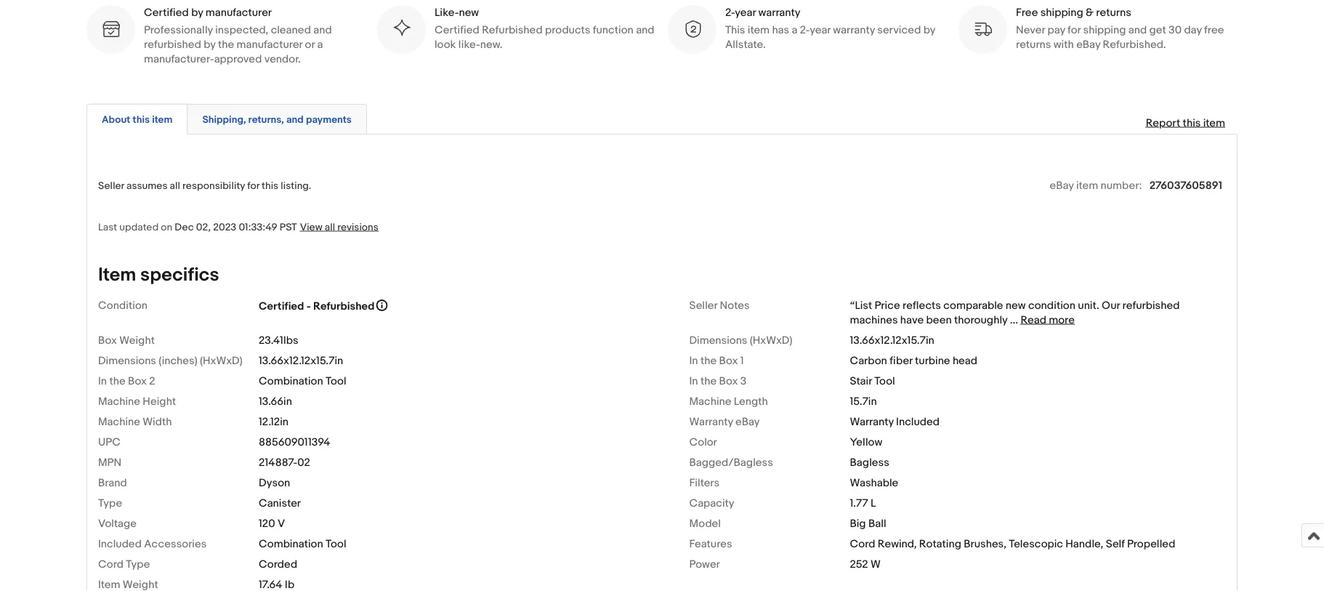 Task type: describe. For each thing, give the bounding box(es) containing it.
0 horizontal spatial refurbished
[[313, 300, 375, 313]]

cord for cord type
[[98, 558, 124, 571]]

by inside 2-year warranty this item has a 2-year warranty serviced by allstate.
[[924, 23, 936, 36]]

shipping, returns, and payments button
[[202, 113, 352, 126]]

1 horizontal spatial this
[[262, 179, 279, 192]]

free
[[1205, 23, 1225, 36]]

tool for 2
[[326, 374, 347, 388]]

canister
[[259, 497, 301, 510]]

handle,
[[1066, 537, 1104, 550]]

like-new certified refurbished products function and look like-new.
[[435, 6, 655, 51]]

on
[[161, 221, 172, 233]]

unit.
[[1079, 299, 1100, 312]]

seller for seller notes
[[690, 299, 718, 312]]

certified for certified by manufacturer professionally inspected, cleaned and refurbished by the manufacturer or a manufacturer-approved vendor.
[[144, 6, 189, 19]]

ebay inside free shipping & returns never pay for shipping and get 30 day free returns with ebay refurbished.
[[1077, 38, 1101, 51]]

machine length
[[690, 395, 768, 408]]

about this item button
[[102, 113, 173, 126]]

width
[[143, 415, 172, 428]]

in for in the box 3
[[690, 374, 698, 388]]

1 vertical spatial shipping
[[1084, 23, 1127, 36]]

885609011394
[[259, 436, 331, 449]]

number:
[[1101, 179, 1143, 192]]

reflects
[[903, 299, 942, 312]]

1 horizontal spatial 2-
[[800, 23, 810, 36]]

cleaned
[[271, 23, 311, 36]]

0 vertical spatial manufacturer
[[206, 6, 272, 19]]

0 vertical spatial (hxwxd)
[[750, 334, 793, 347]]

1 vertical spatial all
[[325, 221, 335, 233]]

report this item link
[[1139, 109, 1233, 137]]

our
[[1102, 299, 1121, 312]]

shipping,
[[202, 113, 246, 126]]

color
[[690, 436, 718, 449]]

13.66in
[[259, 395, 292, 408]]

120
[[259, 517, 275, 530]]

corded
[[259, 558, 297, 571]]

machine height
[[98, 395, 176, 408]]

1 vertical spatial year
[[810, 23, 831, 36]]

pay
[[1048, 23, 1066, 36]]

in the box 3
[[690, 374, 747, 388]]

1 vertical spatial manufacturer
[[237, 38, 303, 51]]

this for report
[[1183, 116, 1201, 129]]

a inside the certified by manufacturer professionally inspected, cleaned and refurbished by the manufacturer or a manufacturer-approved vendor.
[[317, 38, 323, 51]]

height
[[143, 395, 176, 408]]

machine for machine width
[[98, 415, 140, 428]]

stair tool
[[850, 374, 896, 388]]

dimensions (hxwxd)
[[690, 334, 793, 347]]

capacity
[[690, 497, 735, 510]]

the for in the box 1
[[701, 354, 717, 367]]

this
[[726, 23, 746, 36]]

certified by manufacturer professionally inspected, cleaned and refurbished by the manufacturer or a manufacturer-approved vendor.
[[144, 6, 332, 65]]

accessories
[[144, 537, 207, 550]]

0 horizontal spatial for
[[247, 179, 260, 192]]

"list price reflects comparable new condition unit. our refurbished machines have been thoroughly ...
[[850, 299, 1180, 326]]

responsibility
[[183, 179, 245, 192]]

inspected,
[[215, 23, 269, 36]]

13.66x12.12x15.7in for dimensions (inches) (hxwxd)
[[259, 354, 343, 367]]

dimensions for dimensions (hxwxd)
[[690, 334, 748, 347]]

w
[[871, 558, 881, 571]]

bagless
[[850, 456, 890, 469]]

0 horizontal spatial warranty
[[759, 6, 801, 19]]

get
[[1150, 23, 1167, 36]]

about this item
[[102, 113, 173, 126]]

certified inside the like-new certified refurbished products function and look like-new.
[[435, 23, 480, 36]]

carbon fiber turbine head
[[850, 354, 978, 367]]

condition
[[1029, 299, 1076, 312]]

in for in the box 2
[[98, 374, 107, 388]]

1.77 l
[[850, 497, 876, 510]]

with details__icon image for this item has a 2-year warranty serviced by allstate.
[[683, 19, 702, 39]]

new inside the like-new certified refurbished products function and look like-new.
[[459, 6, 479, 19]]

with details__icon image for never pay for shipping and get 30 day free returns with ebay refurbished.
[[974, 19, 993, 39]]

thoroughly
[[955, 313, 1008, 326]]

voltage
[[98, 517, 137, 530]]

a inside 2-year warranty this item has a 2-year warranty serviced by allstate.
[[792, 23, 798, 36]]

products
[[545, 23, 591, 36]]

in the box 1
[[690, 354, 744, 367]]

last
[[98, 221, 117, 233]]

power
[[690, 558, 720, 571]]

-
[[307, 300, 311, 313]]

(inches)
[[159, 354, 198, 367]]

ebay item number: 276037605891
[[1050, 179, 1223, 192]]

read more
[[1021, 313, 1075, 326]]

combination for in the box 2
[[259, 374, 323, 388]]

item inside 2-year warranty this item has a 2-year warranty serviced by allstate.
[[748, 23, 770, 36]]

included accessories
[[98, 537, 207, 550]]

seller notes
[[690, 299, 750, 312]]

combination tool for in the box 2
[[259, 374, 347, 388]]

item right report
[[1204, 116, 1226, 129]]

tool for 3
[[875, 374, 896, 388]]

tab list containing about this item
[[87, 101, 1238, 134]]

report this item
[[1146, 116, 1226, 129]]

more
[[1049, 313, 1075, 326]]

washable
[[850, 476, 899, 489]]

"list
[[850, 299, 873, 312]]

or
[[305, 38, 315, 51]]

and inside the certified by manufacturer professionally inspected, cleaned and refurbished by the manufacturer or a manufacturer-approved vendor.
[[314, 23, 332, 36]]

item
[[98, 264, 136, 286]]

read more button
[[1021, 313, 1075, 326]]

returns,
[[248, 113, 284, 126]]

turbine
[[915, 354, 951, 367]]

telescopic
[[1009, 537, 1064, 550]]

with details__icon image for certified refurbished products function and look like-new.
[[392, 19, 412, 39]]

01:33:49
[[239, 221, 278, 233]]

02,
[[196, 221, 211, 233]]

machine for machine length
[[690, 395, 732, 408]]

refurbished inside the certified by manufacturer professionally inspected, cleaned and refurbished by the manufacturer or a manufacturer-approved vendor.
[[144, 38, 201, 51]]

model
[[690, 517, 721, 530]]

1 vertical spatial warranty
[[834, 23, 875, 36]]

warranty for warranty ebay
[[690, 415, 733, 428]]

machine for machine height
[[98, 395, 140, 408]]

filters
[[690, 476, 720, 489]]

1 horizontal spatial ebay
[[1050, 179, 1074, 192]]

&
[[1086, 6, 1094, 19]]

view all revisions link
[[297, 220, 379, 233]]

upc
[[98, 436, 121, 449]]



Task type: locate. For each thing, give the bounding box(es) containing it.
1 vertical spatial a
[[317, 38, 323, 51]]

warranty up "color"
[[690, 415, 733, 428]]

by up approved
[[204, 38, 216, 51]]

this right about
[[133, 113, 150, 126]]

new up ...
[[1006, 299, 1026, 312]]

item left number: at right
[[1077, 179, 1099, 192]]

combination down v
[[259, 537, 323, 550]]

dimensions (inches) (hxwxd)
[[98, 354, 243, 367]]

box for in the box 1
[[720, 354, 738, 367]]

1 combination tool from the top
[[259, 374, 347, 388]]

cord type
[[98, 558, 150, 571]]

features
[[690, 537, 733, 550]]

1 vertical spatial included
[[98, 537, 142, 550]]

combination tool
[[259, 374, 347, 388], [259, 537, 347, 550]]

and right returns,
[[286, 113, 304, 126]]

in down in the box 1
[[690, 374, 698, 388]]

1 horizontal spatial new
[[1006, 299, 1026, 312]]

item
[[748, 23, 770, 36], [152, 113, 173, 126], [1204, 116, 1226, 129], [1077, 179, 1099, 192]]

0 vertical spatial combination
[[259, 374, 323, 388]]

1 horizontal spatial returns
[[1097, 6, 1132, 19]]

the up machine height on the left bottom
[[109, 374, 126, 388]]

refurbished up new.
[[482, 23, 543, 36]]

1 horizontal spatial year
[[810, 23, 831, 36]]

1 horizontal spatial warranty
[[850, 415, 894, 428]]

0 vertical spatial type
[[98, 497, 122, 510]]

0 vertical spatial all
[[170, 179, 180, 192]]

length
[[734, 395, 768, 408]]

box weight
[[98, 334, 155, 347]]

and up refurbished.
[[1129, 23, 1148, 36]]

12.12in
[[259, 415, 289, 428]]

type
[[98, 497, 122, 510], [126, 558, 150, 571]]

0 horizontal spatial 2-
[[726, 6, 735, 19]]

refurbished right -
[[313, 300, 375, 313]]

this left listing.
[[262, 179, 279, 192]]

machine down in the box 3
[[690, 395, 732, 408]]

0 horizontal spatial 13.66x12.12x15.7in
[[259, 354, 343, 367]]

13.66x12.12x15.7in down 23.41lbs
[[259, 354, 343, 367]]

certified for certified - refurbished
[[259, 300, 304, 313]]

1 vertical spatial cord
[[98, 558, 124, 571]]

box for in the box 3
[[720, 374, 738, 388]]

box left 2 at the left of the page
[[128, 374, 147, 388]]

included
[[897, 415, 940, 428], [98, 537, 142, 550]]

certified left -
[[259, 300, 304, 313]]

like-
[[435, 6, 459, 19]]

1 combination from the top
[[259, 374, 323, 388]]

1 vertical spatial type
[[126, 558, 150, 571]]

warranty left 'serviced'
[[834, 23, 875, 36]]

0 vertical spatial a
[[792, 23, 798, 36]]

manufacturer-
[[144, 52, 214, 65]]

box left weight
[[98, 334, 117, 347]]

2-
[[726, 6, 735, 19], [800, 23, 810, 36]]

0 vertical spatial cord
[[850, 537, 876, 550]]

0 vertical spatial included
[[897, 415, 940, 428]]

with details__icon image left professionally
[[101, 19, 121, 39]]

for
[[1068, 23, 1081, 36], [247, 179, 260, 192]]

and up or
[[314, 23, 332, 36]]

0 vertical spatial certified
[[144, 6, 189, 19]]

year right has
[[810, 23, 831, 36]]

0 horizontal spatial all
[[170, 179, 180, 192]]

for inside free shipping & returns never pay for shipping and get 30 day free returns with ebay refurbished.
[[1068, 23, 1081, 36]]

1 horizontal spatial warranty
[[834, 23, 875, 36]]

13.66x12.12x15.7in up fiber at the right bottom of the page
[[850, 334, 935, 347]]

cord
[[850, 537, 876, 550], [98, 558, 124, 571]]

0 vertical spatial seller
[[98, 179, 124, 192]]

specifics
[[140, 264, 219, 286]]

1 horizontal spatial refurbished
[[482, 23, 543, 36]]

shipping
[[1041, 6, 1084, 19], [1084, 23, 1127, 36]]

combination up 13.66in
[[259, 374, 323, 388]]

1 horizontal spatial included
[[897, 415, 940, 428]]

0 horizontal spatial this
[[133, 113, 150, 126]]

seller left assumes
[[98, 179, 124, 192]]

2- up "this"
[[726, 6, 735, 19]]

252
[[850, 558, 869, 571]]

0 horizontal spatial certified
[[144, 6, 189, 19]]

a right or
[[317, 38, 323, 51]]

warranty
[[690, 415, 733, 428], [850, 415, 894, 428]]

payments
[[306, 113, 352, 126]]

item specifics
[[98, 264, 219, 286]]

2
[[149, 374, 155, 388]]

and right 'function'
[[636, 23, 655, 36]]

a
[[792, 23, 798, 36], [317, 38, 323, 51]]

warranty up has
[[759, 6, 801, 19]]

approved
[[214, 52, 262, 65]]

1 horizontal spatial cord
[[850, 537, 876, 550]]

dec
[[175, 221, 194, 233]]

0 vertical spatial shipping
[[1041, 6, 1084, 19]]

new.
[[481, 38, 503, 51]]

ebay left number: at right
[[1050, 179, 1074, 192]]

0 horizontal spatial ebay
[[736, 415, 760, 428]]

ball
[[869, 517, 887, 530]]

notes
[[720, 299, 750, 312]]

certified inside the certified by manufacturer professionally inspected, cleaned and refurbished by the manufacturer or a manufacturer-approved vendor.
[[144, 6, 189, 19]]

0 vertical spatial for
[[1068, 23, 1081, 36]]

1 horizontal spatial certified
[[259, 300, 304, 313]]

new inside "list price reflects comparable new condition unit. our refurbished machines have been thoroughly ...
[[1006, 299, 1026, 312]]

refurbished down professionally
[[144, 38, 201, 51]]

refurbished right our
[[1123, 299, 1180, 312]]

3 with details__icon image from the left
[[683, 19, 702, 39]]

1 horizontal spatial a
[[792, 23, 798, 36]]

have
[[901, 313, 924, 326]]

bagged/bagless
[[690, 456, 774, 469]]

the up approved
[[218, 38, 234, 51]]

1 vertical spatial seller
[[690, 299, 718, 312]]

2 with details__icon image from the left
[[392, 19, 412, 39]]

1 warranty from the left
[[690, 415, 733, 428]]

0 horizontal spatial warranty
[[690, 415, 733, 428]]

brand
[[98, 476, 127, 489]]

1.77
[[850, 497, 869, 510]]

2 horizontal spatial by
[[924, 23, 936, 36]]

with details__icon image left "this"
[[683, 19, 702, 39]]

1 vertical spatial (hxwxd)
[[200, 354, 243, 367]]

warranty for warranty included
[[850, 415, 894, 428]]

1 vertical spatial combination
[[259, 537, 323, 550]]

0 horizontal spatial returns
[[1016, 38, 1052, 51]]

pst
[[280, 221, 297, 233]]

and inside the like-new certified refurbished products function and look like-new.
[[636, 23, 655, 36]]

0 vertical spatial by
[[191, 6, 203, 19]]

2 vertical spatial by
[[204, 38, 216, 51]]

dimensions for dimensions (inches) (hxwxd)
[[98, 354, 156, 367]]

2 horizontal spatial this
[[1183, 116, 1201, 129]]

all
[[170, 179, 180, 192], [325, 221, 335, 233]]

certified - refurbished
[[259, 300, 375, 313]]

0 horizontal spatial dimensions
[[98, 354, 156, 367]]

ebay right with
[[1077, 38, 1101, 51]]

214887-
[[259, 456, 298, 469]]

1 vertical spatial by
[[924, 23, 936, 36]]

big
[[850, 517, 866, 530]]

dimensions up in the box 1
[[690, 334, 748, 347]]

for right responsibility
[[247, 179, 260, 192]]

serviced
[[878, 23, 922, 36]]

1 vertical spatial ebay
[[1050, 179, 1074, 192]]

0 vertical spatial returns
[[1097, 6, 1132, 19]]

comparable
[[944, 299, 1004, 312]]

never
[[1016, 23, 1046, 36]]

1 horizontal spatial for
[[1068, 23, 1081, 36]]

for right pay
[[1068, 23, 1081, 36]]

1 horizontal spatial refurbished
[[1123, 299, 1180, 312]]

2 warranty from the left
[[850, 415, 894, 428]]

returns right & on the top right of the page
[[1097, 6, 1132, 19]]

last updated on dec 02, 2023 01:33:49 pst view all revisions
[[98, 221, 379, 233]]

type down included accessories
[[126, 558, 150, 571]]

manufacturer up inspected,
[[206, 6, 272, 19]]

this inside "button"
[[133, 113, 150, 126]]

0 vertical spatial warranty
[[759, 6, 801, 19]]

returns down 'never'
[[1016, 38, 1052, 51]]

the inside the certified by manufacturer professionally inspected, cleaned and refurbished by the manufacturer or a manufacturer-approved vendor.
[[218, 38, 234, 51]]

the for in the box 3
[[701, 374, 717, 388]]

1 horizontal spatial type
[[126, 558, 150, 571]]

a right has
[[792, 23, 798, 36]]

15.7in
[[850, 395, 877, 408]]

shipping down & on the top right of the page
[[1084, 23, 1127, 36]]

1
[[741, 354, 744, 367]]

1 horizontal spatial 13.66x12.12x15.7in
[[850, 334, 935, 347]]

certified up professionally
[[144, 6, 189, 19]]

all right view
[[325, 221, 335, 233]]

warranty up yellow
[[850, 415, 894, 428]]

free shipping & returns never pay for shipping and get 30 day free returns with ebay refurbished.
[[1016, 6, 1225, 51]]

1 vertical spatial 2-
[[800, 23, 810, 36]]

vendor.
[[264, 52, 301, 65]]

manufacturer up vendor.
[[237, 38, 303, 51]]

warranty included
[[850, 415, 940, 428]]

returns
[[1097, 6, 1132, 19], [1016, 38, 1052, 51]]

self
[[1106, 537, 1125, 550]]

0 vertical spatial year
[[735, 6, 756, 19]]

02
[[298, 456, 310, 469]]

head
[[953, 354, 978, 367]]

refurbished inside "list price reflects comparable new condition unit. our refurbished machines have been thoroughly ...
[[1123, 299, 1180, 312]]

with details__icon image left 'never'
[[974, 19, 993, 39]]

type down brand at the left bottom of page
[[98, 497, 122, 510]]

year up "this"
[[735, 6, 756, 19]]

2 horizontal spatial ebay
[[1077, 38, 1101, 51]]

with details__icon image left the 'look' at top
[[392, 19, 412, 39]]

1 horizontal spatial by
[[204, 38, 216, 51]]

the up in the box 3
[[701, 354, 717, 367]]

1 vertical spatial 13.66x12.12x15.7in
[[259, 354, 343, 367]]

in up machine height on the left bottom
[[98, 374, 107, 388]]

2 vertical spatial ebay
[[736, 415, 760, 428]]

2 combination from the top
[[259, 537, 323, 550]]

new up like-
[[459, 6, 479, 19]]

box left 1
[[720, 354, 738, 367]]

by
[[191, 6, 203, 19], [924, 23, 936, 36], [204, 38, 216, 51]]

0 vertical spatial 2-
[[726, 6, 735, 19]]

0 horizontal spatial (hxwxd)
[[200, 354, 243, 367]]

in the box 2
[[98, 374, 155, 388]]

certified up the 'look' at top
[[435, 23, 480, 36]]

machines
[[850, 313, 898, 326]]

1 vertical spatial dimensions
[[98, 354, 156, 367]]

about
[[102, 113, 130, 126]]

in for in the box 1
[[690, 354, 698, 367]]

updated
[[119, 221, 159, 233]]

the down in the box 1
[[701, 374, 717, 388]]

1 vertical spatial new
[[1006, 299, 1026, 312]]

cord up 252 w
[[850, 537, 876, 550]]

item inside "button"
[[152, 113, 173, 126]]

4 with details__icon image from the left
[[974, 19, 993, 39]]

this for about
[[133, 113, 150, 126]]

by right 'serviced'
[[924, 23, 936, 36]]

0 horizontal spatial included
[[98, 537, 142, 550]]

this right report
[[1183, 116, 1201, 129]]

276037605891
[[1150, 179, 1223, 192]]

with details__icon image
[[101, 19, 121, 39], [392, 19, 412, 39], [683, 19, 702, 39], [974, 19, 993, 39]]

0 vertical spatial ebay
[[1077, 38, 1101, 51]]

by up professionally
[[191, 6, 203, 19]]

and inside button
[[286, 113, 304, 126]]

120 v
[[259, 517, 285, 530]]

allstate.
[[726, 38, 766, 51]]

combination tool up 13.66in
[[259, 374, 347, 388]]

day
[[1185, 23, 1202, 36]]

1 horizontal spatial all
[[325, 221, 335, 233]]

cord down voltage
[[98, 558, 124, 571]]

item right about
[[152, 113, 173, 126]]

machine
[[98, 395, 140, 408], [690, 395, 732, 408], [98, 415, 140, 428]]

1 vertical spatial refurbished
[[313, 300, 375, 313]]

seller left notes on the bottom
[[690, 299, 718, 312]]

in
[[690, 354, 698, 367], [98, 374, 107, 388], [690, 374, 698, 388]]

0 horizontal spatial refurbished
[[144, 38, 201, 51]]

brushes,
[[964, 537, 1007, 550]]

0 vertical spatial new
[[459, 6, 479, 19]]

0 vertical spatial combination tool
[[259, 374, 347, 388]]

1 vertical spatial refurbished
[[1123, 299, 1180, 312]]

(hxwxd)
[[750, 334, 793, 347], [200, 354, 243, 367]]

function
[[593, 23, 634, 36]]

machine up upc
[[98, 415, 140, 428]]

0 vertical spatial refurbished
[[482, 23, 543, 36]]

...
[[1011, 313, 1019, 326]]

cord rewind, rotating brushes, telescopic handle, self propelled
[[850, 537, 1176, 550]]

1 vertical spatial for
[[247, 179, 260, 192]]

30
[[1169, 23, 1182, 36]]

2- right has
[[800, 23, 810, 36]]

revisions
[[338, 221, 379, 233]]

included down carbon fiber turbine head
[[897, 415, 940, 428]]

carbon
[[850, 354, 888, 367]]

shipping up pay
[[1041, 6, 1084, 19]]

tab list
[[87, 101, 1238, 134]]

1 horizontal spatial (hxwxd)
[[750, 334, 793, 347]]

and inside free shipping & returns never pay for shipping and get 30 day free returns with ebay refurbished.
[[1129, 23, 1148, 36]]

like-
[[459, 38, 481, 51]]

0 horizontal spatial new
[[459, 6, 479, 19]]

combination tool for included accessories
[[259, 537, 347, 550]]

big ball
[[850, 517, 887, 530]]

0 vertical spatial refurbished
[[144, 38, 201, 51]]

1 vertical spatial returns
[[1016, 38, 1052, 51]]

1 vertical spatial combination tool
[[259, 537, 347, 550]]

been
[[927, 313, 952, 326]]

included down voltage
[[98, 537, 142, 550]]

0 horizontal spatial by
[[191, 6, 203, 19]]

yellow
[[850, 436, 883, 449]]

box left 3
[[720, 374, 738, 388]]

the for in the box 2
[[109, 374, 126, 388]]

1 horizontal spatial seller
[[690, 299, 718, 312]]

0 horizontal spatial year
[[735, 6, 756, 19]]

1 horizontal spatial dimensions
[[690, 334, 748, 347]]

23.41lbs
[[259, 334, 299, 347]]

with details__icon image for professionally inspected, cleaned and refurbished by the manufacturer or a manufacturer-approved vendor.
[[101, 19, 121, 39]]

1 with details__icon image from the left
[[101, 19, 121, 39]]

all right assumes
[[170, 179, 180, 192]]

cord for cord rewind, rotating brushes, telescopic handle, self propelled
[[850, 537, 876, 550]]

machine down the in the box 2
[[98, 395, 140, 408]]

2 vertical spatial certified
[[259, 300, 304, 313]]

manufacturer
[[206, 6, 272, 19], [237, 38, 303, 51]]

0 horizontal spatial a
[[317, 38, 323, 51]]

combination for included accessories
[[259, 537, 323, 550]]

in up in the box 3
[[690, 354, 698, 367]]

dimensions up the in the box 2
[[98, 354, 156, 367]]

0 vertical spatial dimensions
[[690, 334, 748, 347]]

1 vertical spatial certified
[[435, 23, 480, 36]]

2 combination tool from the top
[[259, 537, 347, 550]]

box for in the box 2
[[128, 374, 147, 388]]

item up allstate.
[[748, 23, 770, 36]]

0 horizontal spatial seller
[[98, 179, 124, 192]]

13.66x12.12x15.7in for dimensions (hxwxd)
[[850, 334, 935, 347]]

0 vertical spatial 13.66x12.12x15.7in
[[850, 334, 935, 347]]

box
[[98, 334, 117, 347], [720, 354, 738, 367], [128, 374, 147, 388], [720, 374, 738, 388]]

0 horizontal spatial cord
[[98, 558, 124, 571]]

shipping, returns, and payments
[[202, 113, 352, 126]]

refurbished inside the like-new certified refurbished products function and look like-new.
[[482, 23, 543, 36]]

dimensions
[[690, 334, 748, 347], [98, 354, 156, 367]]

0 horizontal spatial type
[[98, 497, 122, 510]]

2 horizontal spatial certified
[[435, 23, 480, 36]]

dyson
[[259, 476, 290, 489]]

seller for seller assumes all responsibility for this listing.
[[98, 179, 124, 192]]

warranty ebay
[[690, 415, 760, 428]]

combination tool down v
[[259, 537, 347, 550]]

ebay down length
[[736, 415, 760, 428]]



Task type: vqa. For each thing, say whether or not it's contained in the screenshot.
'Nonfiction'
no



